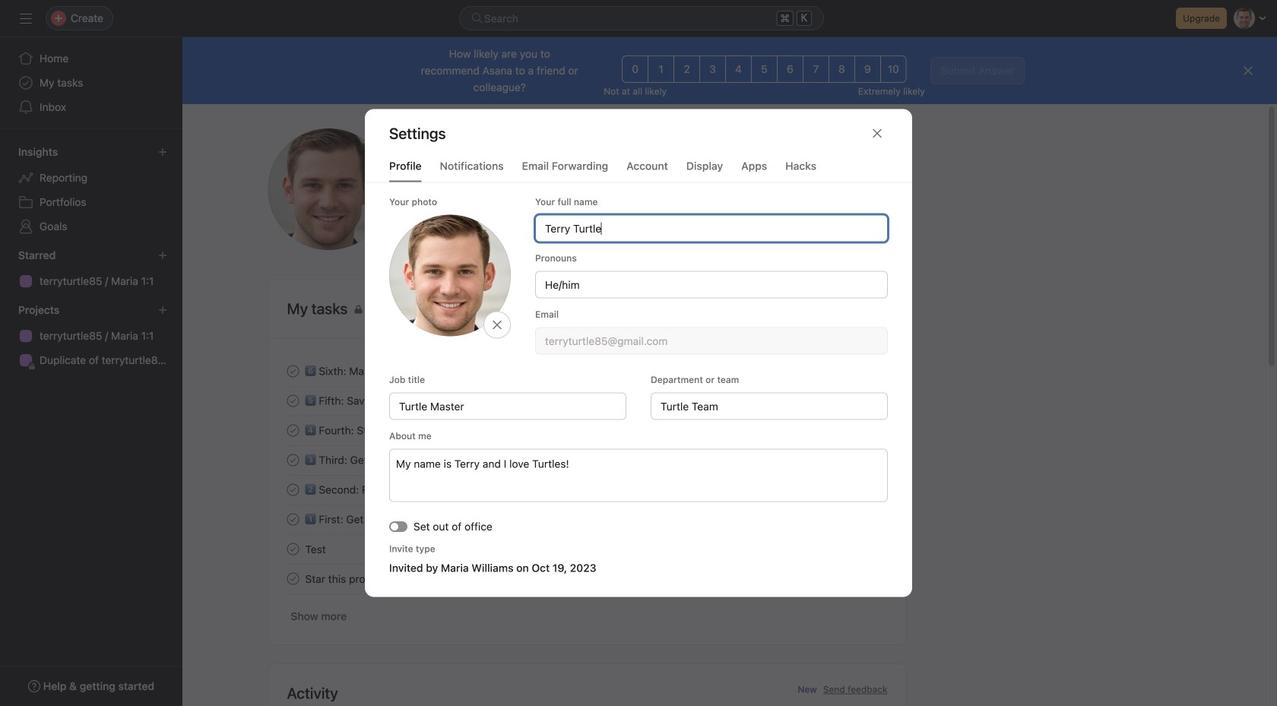 Task type: describe. For each thing, give the bounding box(es) containing it.
global element
[[0, 37, 182, 128]]

2 list item from the top
[[269, 386, 906, 416]]

I usually work from 9am-5pm PST. Feel free to assign me a task with a due date anytime. Also, I love dogs! text field
[[389, 449, 888, 502]]

Third-person pronouns (e.g. she/her/hers) text field
[[535, 271, 888, 298]]

starred element
[[0, 242, 182, 296]]

mark complete image for first mark complete option from the bottom of the page
[[284, 570, 302, 588]]

3 list item from the top
[[269, 416, 906, 445]]

mark complete image for mark complete checkbox
[[284, 451, 302, 469]]

4 mark complete checkbox from the top
[[284, 481, 302, 499]]

Mark complete checkbox
[[284, 451, 302, 469]]

mark complete image for fifth mark complete option from the bottom of the page
[[284, 421, 302, 440]]

2 mark complete checkbox from the top
[[284, 392, 302, 410]]

projects element
[[0, 296, 182, 376]]

4 list item from the top
[[269, 445, 906, 475]]



Task type: locate. For each thing, give the bounding box(es) containing it.
settings tab list
[[365, 158, 912, 183]]

switch
[[389, 521, 407, 532]]

6 mark complete image from the top
[[284, 570, 302, 588]]

5 mark complete image from the top
[[284, 540, 302, 558]]

list item
[[269, 357, 906, 386], [269, 386, 906, 416], [269, 416, 906, 445], [269, 445, 906, 475], [269, 475, 906, 505]]

4 mark complete image from the top
[[284, 481, 302, 499]]

mark complete image for 6th mark complete option
[[284, 540, 302, 558]]

5 mark complete checkbox from the top
[[284, 510, 302, 529]]

insights element
[[0, 138, 182, 242]]

6 mark complete checkbox from the top
[[284, 540, 302, 558]]

0 vertical spatial mark complete image
[[284, 392, 302, 410]]

2 mark complete image from the top
[[284, 510, 302, 529]]

option group
[[622, 55, 907, 83]]

1 mark complete image from the top
[[284, 362, 302, 380]]

1 vertical spatial mark complete image
[[284, 510, 302, 529]]

2 mark complete image from the top
[[284, 421, 302, 440]]

upload new photo image
[[268, 128, 390, 250], [389, 215, 511, 336]]

mark complete image for third mark complete option from the bottom of the page
[[284, 510, 302, 529]]

mark complete image up mark complete checkbox
[[284, 392, 302, 410]]

mark complete image
[[284, 392, 302, 410], [284, 510, 302, 529]]

None text field
[[535, 215, 888, 242]]

close this dialog image
[[871, 127, 883, 139]]

mark complete image down mark complete checkbox
[[284, 510, 302, 529]]

remove photo image
[[491, 319, 503, 331]]

3 mark complete image from the top
[[284, 451, 302, 469]]

mark complete image inside list item
[[284, 392, 302, 410]]

1 mark complete checkbox from the top
[[284, 362, 302, 380]]

1 list item from the top
[[269, 357, 906, 386]]

Mark complete checkbox
[[284, 362, 302, 380], [284, 392, 302, 410], [284, 421, 302, 440], [284, 481, 302, 499], [284, 510, 302, 529], [284, 540, 302, 558], [284, 570, 302, 588]]

3 mark complete checkbox from the top
[[284, 421, 302, 440]]

None radio
[[622, 55, 649, 83], [648, 55, 674, 83], [674, 55, 700, 83], [751, 55, 778, 83], [828, 55, 855, 83], [622, 55, 649, 83], [648, 55, 674, 83], [674, 55, 700, 83], [751, 55, 778, 83], [828, 55, 855, 83]]

5 list item from the top
[[269, 475, 906, 505]]

dialog
[[365, 109, 912, 597]]

mark complete image for 6th mark complete option from the bottom
[[284, 392, 302, 410]]

mark complete image
[[284, 362, 302, 380], [284, 421, 302, 440], [284, 451, 302, 469], [284, 481, 302, 499], [284, 540, 302, 558], [284, 570, 302, 588]]

hide sidebar image
[[20, 12, 32, 24]]

dismiss image
[[1242, 65, 1254, 77]]

None radio
[[699, 55, 726, 83], [725, 55, 752, 83], [777, 55, 803, 83], [803, 55, 829, 83], [854, 55, 881, 83], [880, 55, 907, 83], [699, 55, 726, 83], [725, 55, 752, 83], [777, 55, 803, 83], [803, 55, 829, 83], [854, 55, 881, 83], [880, 55, 907, 83]]

mark complete image for seventh mark complete option from the bottom
[[284, 362, 302, 380]]

None text field
[[535, 327, 888, 355], [389, 393, 626, 420], [651, 393, 888, 420], [535, 327, 888, 355], [389, 393, 626, 420], [651, 393, 888, 420]]

mark complete image for fourth mark complete option from the top
[[284, 481, 302, 499]]

1 mark complete image from the top
[[284, 392, 302, 410]]

7 mark complete checkbox from the top
[[284, 570, 302, 588]]



Task type: vqa. For each thing, say whether or not it's contained in the screenshot.
option group
yes



